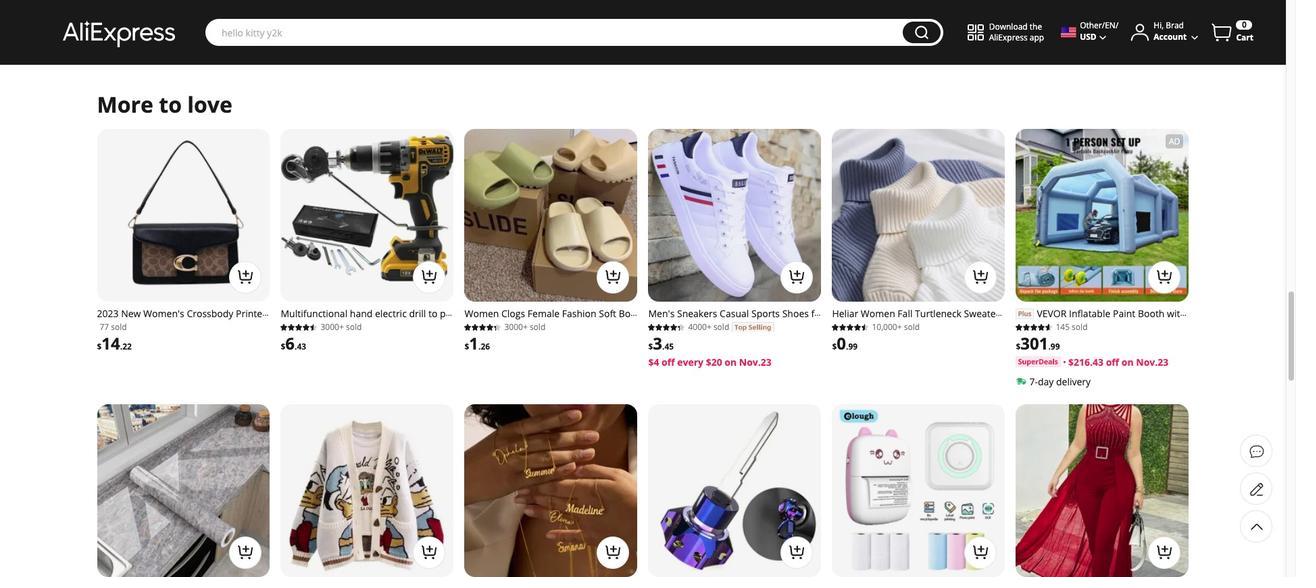 Task type: describe. For each thing, give the bounding box(es) containing it.
3000+ sold for 6
[[321, 322, 362, 333]]

bags
[[122, 334, 143, 347]]

tent
[[1124, 334, 1143, 347]]

1 horizontal spatial spray
[[1098, 321, 1123, 334]]

1 sold from the left
[[111, 322, 127, 333]]

mple
[[97, 334, 119, 347]]

hombre
[[693, 347, 730, 360]]

301
[[1021, 333, 1049, 355]]

app
[[1030, 32, 1045, 43]]

new
[[121, 308, 141, 321]]

6
[[286, 333, 295, 355]]

shoe
[[665, 334, 687, 347]]

more to love
[[97, 90, 233, 119]]

bott
[[619, 308, 638, 321]]

hand
[[350, 308, 373, 321]]

blowers
[[1016, 321, 1052, 334]]

love
[[187, 90, 233, 119]]

air
[[1146, 334, 1158, 347]]

medical
[[573, 334, 607, 347]]

145 sold
[[1056, 322, 1088, 333]]

soft down 10,000+
[[869, 334, 886, 347]]

style
[[97, 347, 118, 360]]

for
[[931, 334, 946, 347]]

sold for 3
[[714, 322, 730, 333]]

1 vertical spatial shoes
[[788, 334, 814, 347]]

usd
[[1080, 31, 1097, 43]]

2023 new women's crossbody printed fashion small square contrast color si mple bags zipper high quality classic style pu leather
[[97, 308, 268, 360]]

te
[[281, 321, 290, 334]]

jumpe
[[977, 321, 1005, 334]]

winter
[[878, 347, 908, 360]]

powerf
[[1154, 321, 1186, 334]]

sports
[[752, 308, 780, 321]]

10,000+
[[872, 322, 902, 333]]

vevor inflatable paint booth with blowers inflatable spray booth powerf ul spray boothcar paint tent air filter system
[[1016, 308, 1186, 360]]

download the aliexpress app
[[989, 21, 1045, 43]]

women inside women clogs female fashion soft bott om beach men slippers women's sand als 2022 summer nurse medical sabot eva breathable shoes
[[465, 308, 499, 321]]

nov.23 inside $ 3 . 45 $4 off every $20 on nov.23
[[739, 356, 772, 369]]

crossbody
[[187, 308, 234, 321]]

t
[[450, 321, 453, 334]]

$ 301 . 99
[[1016, 333, 1060, 355]]

booth up tent
[[1125, 321, 1152, 334]]

the
[[1030, 21, 1042, 32]]

$ for 301
[[1016, 342, 1021, 353]]

0 horizontal spatial cutter
[[292, 321, 318, 334]]

other/ en /
[[1080, 20, 1119, 31]]

tenis
[[762, 334, 785, 347]]

2 off from the left
[[1106, 356, 1120, 369]]

3 inside $ 3 . 45 $4 off every $20 on nov.23
[[653, 333, 662, 355]]

26
[[481, 342, 490, 353]]

system
[[1016, 347, 1048, 360]]

tool
[[370, 334, 389, 347]]

vevor
[[1037, 308, 1067, 321]]

booth up powerf
[[1138, 308, 1165, 321]]

hi, brad
[[1154, 20, 1184, 31]]

women's inside 2023 new women's crossbody printed fashion small square contrast color si mple bags zipper high quality classic style pu leather
[[143, 308, 184, 321]]

$ 6 . 43
[[281, 333, 306, 355]]

10,000+ sold
[[872, 322, 920, 333]]

sand
[[615, 321, 637, 334]]

$ 0 . 99
[[832, 333, 858, 355]]

off inside $ 3 . 45 $4 off every $20 on nov.23
[[662, 356, 675, 369]]

$ for 14
[[97, 342, 102, 353]]

summer
[[503, 334, 541, 347]]

43
[[297, 342, 306, 353]]

145
[[1056, 322, 1070, 333]]

$20
[[706, 356, 722, 369]]

$ 14 . 22
[[97, 333, 132, 355]]

plate
[[317, 334, 339, 347]]

flat
[[716, 334, 732, 347]]

mens
[[689, 334, 713, 347]]

turtleneck
[[915, 308, 962, 321]]

men inside women clogs female fashion soft bott om beach men slippers women's sand als 2022 summer nurse medical sabot eva breathable shoes
[[511, 321, 531, 334]]

knitted
[[832, 321, 864, 334]]

2023
[[97, 308, 119, 321]]

with
[[1167, 308, 1186, 321]]

4000+
[[688, 322, 712, 333]]

o
[[281, 334, 287, 347]]

fashion inside 2023 new women's crossbody printed fashion small square contrast color si mple bags zipper high quality classic style pu leather
[[97, 321, 131, 334]]

small
[[134, 321, 158, 334]]

2 nov.23 from the left
[[1137, 356, 1169, 369]]

quality
[[199, 334, 231, 347]]

multifunctional hand electric drill to pla te cutter electric drill iron sheet cutter t o metal plate cutter tool accessories
[[281, 308, 454, 347]]

sold for 6
[[346, 322, 362, 333]]

classic
[[233, 334, 263, 347]]

$ 1 . 26
[[465, 333, 490, 355]]

0 horizontal spatial drill
[[355, 321, 371, 334]]

filter
[[1160, 334, 1183, 347]]

nurse
[[544, 334, 570, 347]]

heliar women fall turtleneck sweater knitted soft pullovers cashmere jumpe rs basic soft sweaters for women 202 3 autumn winter
[[832, 308, 1005, 360]]

77
[[100, 322, 109, 333]]

to inside multifunctional hand electric drill to pla te cutter electric drill iron sheet cutter t o metal plate cutter tool accessories
[[429, 308, 438, 321]]

soft inside women clogs female fashion soft bott om beach men slippers women's sand als 2022 summer nurse medical sabot eva breathable shoes
[[599, 308, 617, 321]]

day
[[1038, 376, 1054, 388]]

contrast
[[194, 321, 232, 334]]

$ for 0
[[832, 342, 837, 353]]

1 horizontal spatial cutter
[[341, 334, 367, 347]]

sweaters
[[888, 334, 929, 347]]

1 horizontal spatial drill
[[409, 308, 426, 321]]

99 for 301
[[1051, 342, 1060, 353]]

4000+ sold
[[688, 322, 730, 333]]

leather inside 2023 new women's crossbody printed fashion small square contrast color si mple bags zipper high quality classic style pu leather
[[136, 347, 169, 360]]

0 vertical spatial shoes
[[783, 308, 809, 321]]

sneakers
[[677, 308, 718, 321]]

shoes inside women clogs female fashion soft bott om beach men slippers women's sand als 2022 summer nurse medical sabot eva breathable shoes
[[535, 347, 562, 360]]

ad
[[1170, 136, 1181, 147]]

lightweight
[[677, 321, 728, 334]]

men's
[[649, 308, 675, 321]]

men's sneakers casual sports shoes fo r men lightweight pu leather breatha ble shoe mens flat white tenis shoes zapatillas hombre
[[649, 308, 821, 360]]

sabot
[[609, 334, 635, 347]]

3000+ for 1
[[505, 322, 528, 333]]

electric
[[375, 308, 407, 321]]

fall
[[898, 308, 913, 321]]

sheet
[[394, 321, 418, 334]]

casual
[[720, 308, 749, 321]]

202
[[985, 334, 1001, 347]]

inflatable up 145 sold
[[1069, 308, 1111, 321]]

female
[[528, 308, 560, 321]]

slippers
[[533, 321, 569, 334]]



Task type: vqa. For each thing, say whether or not it's contained in the screenshot.
Medical
yes



Task type: locate. For each thing, give the bounding box(es) containing it.
. right o
[[295, 342, 297, 353]]

0 horizontal spatial on
[[725, 356, 737, 369]]

inflatable up boothcar
[[1054, 321, 1096, 334]]

6 . from the left
[[1049, 342, 1051, 353]]

drill up sheet
[[409, 308, 426, 321]]

iron
[[374, 321, 392, 334]]

3 inside heliar women fall turtleneck sweater knitted soft pullovers cashmere jumpe rs basic soft sweaters for women 202 3 autumn winter
[[832, 347, 838, 360]]

drill
[[409, 308, 426, 321], [355, 321, 371, 334]]

5 $ from the left
[[832, 342, 837, 353]]

women down cashmere
[[948, 334, 982, 347]]

eva
[[465, 347, 482, 360]]

on right $20
[[725, 356, 737, 369]]

$ inside $ 0 . 99
[[832, 342, 837, 353]]

1 horizontal spatial fashion
[[562, 308, 597, 321]]

3 down rs on the bottom of the page
[[832, 347, 838, 360]]

3000+ sold for 1
[[505, 322, 546, 333]]

boothcar
[[1054, 334, 1096, 347]]

1 men from the left
[[511, 321, 531, 334]]

1 . from the left
[[120, 342, 122, 353]]

. for 6
[[295, 342, 297, 353]]

fashion up "medical"
[[562, 308, 597, 321]]

2 99 from the left
[[1051, 342, 1060, 353]]

paint left tent
[[1099, 334, 1121, 347]]

0 horizontal spatial leather
[[136, 347, 169, 360]]

0 horizontal spatial women's
[[143, 308, 184, 321]]

None button
[[903, 22, 941, 43]]

99 down 145
[[1051, 342, 1060, 353]]

6 sold from the left
[[1072, 322, 1088, 333]]

women
[[465, 308, 499, 321], [861, 308, 896, 321], [948, 334, 982, 347]]

sold
[[111, 322, 127, 333], [346, 322, 362, 333], [530, 322, 546, 333], [714, 322, 730, 333], [904, 322, 920, 333], [1072, 322, 1088, 333]]

sold right '77'
[[111, 322, 127, 333]]

5 sold from the left
[[904, 322, 920, 333]]

. for 3
[[662, 342, 665, 353]]

sold up boothcar
[[1072, 322, 1088, 333]]

1 vertical spatial 0
[[837, 333, 846, 355]]

3000+
[[321, 322, 344, 333], [505, 322, 528, 333]]

download
[[989, 21, 1028, 32]]

0 horizontal spatial 3
[[653, 333, 662, 355]]

. right ble
[[662, 342, 665, 353]]

4 sold from the left
[[714, 322, 730, 333]]

pu inside 2023 new women's crossbody printed fashion small square contrast color si mple bags zipper high quality classic style pu leather
[[120, 347, 133, 360]]

. inside the $ 1 . 26
[[479, 342, 481, 353]]

square
[[160, 321, 192, 334]]

paint up tent
[[1113, 308, 1136, 321]]

0 horizontal spatial 99
[[849, 342, 858, 353]]

1 off from the left
[[662, 356, 675, 369]]

. for 14
[[120, 342, 122, 353]]

cutter up metal
[[292, 321, 318, 334]]

clogs
[[502, 308, 525, 321]]

sweater
[[964, 308, 1000, 321]]

on
[[725, 356, 737, 369], [1122, 356, 1134, 369]]

0 horizontal spatial 3000+ sold
[[321, 322, 362, 333]]

3000+ sold
[[321, 322, 362, 333], [505, 322, 546, 333]]

spray up $216.43  off on nov.23 at the right of page
[[1098, 321, 1123, 334]]

$ down '77'
[[97, 342, 102, 353]]

$
[[97, 342, 102, 353], [281, 342, 286, 353], [465, 342, 469, 353], [649, 342, 653, 353], [832, 342, 837, 353], [1016, 342, 1021, 353]]

2 horizontal spatial cutter
[[421, 321, 447, 334]]

basic
[[843, 334, 866, 347]]

men inside the men's sneakers casual sports shoes fo r men lightweight pu leather breatha ble shoe mens flat white tenis shoes zapatillas hombre
[[655, 321, 675, 334]]

0 inside the 0 cart
[[1243, 19, 1247, 30]]

0 vertical spatial paint
[[1113, 308, 1136, 321]]

pu
[[731, 321, 743, 334], [120, 347, 133, 360]]

off right $4
[[662, 356, 675, 369]]

women's inside women clogs female fashion soft bott om beach men slippers women's sand als 2022 summer nurse medical sabot eva breathable shoes
[[571, 321, 612, 334]]

0
[[1243, 19, 1247, 30], [837, 333, 846, 355]]

0 horizontal spatial off
[[662, 356, 675, 369]]

3000+ up plate
[[321, 322, 344, 333]]

0 vertical spatial pu
[[731, 321, 743, 334]]

5 . from the left
[[846, 342, 849, 353]]

$ left '43' on the left bottom of the page
[[281, 342, 286, 353]]

0 vertical spatial 0
[[1243, 19, 1247, 30]]

0 horizontal spatial nov.23
[[739, 356, 772, 369]]

2 . from the left
[[295, 342, 297, 353]]

sold for 301
[[1072, 322, 1088, 333]]

on down tent
[[1122, 356, 1134, 369]]

shoes down breatha
[[788, 334, 814, 347]]

sold up flat
[[714, 322, 730, 333]]

$ inside the $ 301 . 99
[[1016, 342, 1021, 353]]

fashion up 'mple'
[[97, 321, 131, 334]]

shoes
[[783, 308, 809, 321], [788, 334, 814, 347], [535, 347, 562, 360]]

3000+ for 6
[[321, 322, 344, 333]]

fashion inside women clogs female fashion soft bott om beach men slippers women's sand als 2022 summer nurse medical sabot eva breathable shoes
[[562, 308, 597, 321]]

men down men's
[[655, 321, 675, 334]]

99 right rs on the bottom of the page
[[849, 342, 858, 353]]

zapatillas
[[649, 347, 691, 360]]

pu down 'casual'
[[731, 321, 743, 334]]

.
[[120, 342, 122, 353], [295, 342, 297, 353], [479, 342, 481, 353], [662, 342, 665, 353], [846, 342, 849, 353], [1049, 342, 1051, 353]]

nov.23 down 'air'
[[1137, 356, 1169, 369]]

. inside $ 3 . 45 $4 off every $20 on nov.23
[[662, 342, 665, 353]]

. for 1
[[479, 342, 481, 353]]

pullovers
[[887, 321, 927, 334]]

. inside $ 0 . 99
[[846, 342, 849, 353]]

99 for 0
[[849, 342, 858, 353]]

3 $ from the left
[[465, 342, 469, 353]]

1 on from the left
[[725, 356, 737, 369]]

leather down zipper
[[136, 347, 169, 360]]

1 3000+ sold from the left
[[321, 322, 362, 333]]

0 horizontal spatial 0
[[837, 333, 846, 355]]

1 horizontal spatial 3
[[832, 347, 838, 360]]

shoes up breatha
[[783, 308, 809, 321]]

. right 'als'
[[479, 342, 481, 353]]

sold for 1
[[530, 322, 546, 333]]

leather down the sports
[[746, 321, 779, 334]]

0 horizontal spatial men
[[511, 321, 531, 334]]

. inside the $ 301 . 99
[[1049, 342, 1051, 353]]

cutter left t
[[421, 321, 447, 334]]

1 nov.23 from the left
[[739, 356, 772, 369]]

ul
[[1016, 334, 1025, 347]]

1 vertical spatial paint
[[1099, 334, 1121, 347]]

high
[[176, 334, 197, 347]]

1 horizontal spatial pu
[[731, 321, 743, 334]]

hello kitty y2k text field
[[215, 26, 896, 39]]

fashion
[[562, 308, 597, 321], [97, 321, 131, 334]]

sold down female
[[530, 322, 546, 333]]

cashmere
[[930, 321, 974, 334]]

$ inside $ 3 . 45 $4 off every $20 on nov.23
[[649, 342, 653, 353]]

1 horizontal spatial nov.23
[[1137, 356, 1169, 369]]

1 vertical spatial leather
[[136, 347, 169, 360]]

als
[[465, 334, 477, 347]]

cutter down the electric
[[341, 334, 367, 347]]

si
[[260, 321, 268, 334]]

1 horizontal spatial on
[[1122, 356, 1134, 369]]

$ up $4
[[649, 342, 653, 353]]

1 vertical spatial pu
[[120, 347, 133, 360]]

heliar
[[832, 308, 859, 321]]

. inside "$ 6 . 43"
[[295, 342, 297, 353]]

7-
[[1030, 376, 1038, 388]]

0 horizontal spatial to
[[159, 90, 182, 119]]

1 horizontal spatial 0
[[1243, 19, 1247, 30]]

to left love
[[159, 90, 182, 119]]

every
[[677, 356, 704, 369]]

soft right knitted
[[867, 321, 884, 334]]

women's
[[143, 308, 184, 321], [571, 321, 612, 334]]

$ 3 . 45 $4 off every $20 on nov.23
[[649, 333, 772, 369]]

1 horizontal spatial women
[[861, 308, 896, 321]]

$ for 3
[[649, 342, 653, 353]]

pu down bags
[[120, 347, 133, 360]]

. right rs on the bottom of the page
[[846, 342, 849, 353]]

pu inside the men's sneakers casual sports shoes fo r men lightweight pu leather breatha ble shoe mens flat white tenis shoes zapatillas hombre
[[731, 321, 743, 334]]

shoes down "nurse" at the left of the page
[[535, 347, 562, 360]]

4 $ from the left
[[649, 342, 653, 353]]

1 horizontal spatial 3000+ sold
[[505, 322, 546, 333]]

7-day delivery
[[1030, 376, 1091, 388]]

99 inside $ 0 . 99
[[849, 342, 858, 353]]

$ for 6
[[281, 342, 286, 353]]

3 left 45
[[653, 333, 662, 355]]

1 $ from the left
[[97, 342, 102, 353]]

0 cart
[[1237, 19, 1254, 43]]

3000+ sold up plate
[[321, 322, 362, 333]]

0 horizontal spatial women
[[465, 308, 499, 321]]

/
[[1116, 20, 1119, 31]]

4 . from the left
[[662, 342, 665, 353]]

1 3000+ from the left
[[321, 322, 344, 333]]

1 horizontal spatial off
[[1106, 356, 1120, 369]]

1 horizontal spatial 99
[[1051, 342, 1060, 353]]

1 vertical spatial to
[[429, 308, 438, 321]]

1 horizontal spatial women's
[[571, 321, 612, 334]]

0 vertical spatial leather
[[746, 321, 779, 334]]

soft
[[599, 308, 617, 321], [867, 321, 884, 334], [869, 334, 886, 347]]

delivery
[[1057, 376, 1091, 388]]

soft left bott
[[599, 308, 617, 321]]

printed
[[236, 308, 268, 321]]

om
[[465, 321, 479, 334]]

. right "system"
[[1049, 342, 1051, 353]]

2 sold from the left
[[346, 322, 362, 333]]

2 3000+ from the left
[[505, 322, 528, 333]]

cart
[[1237, 32, 1254, 43]]

99 inside the $ 301 . 99
[[1051, 342, 1060, 353]]

brad
[[1166, 20, 1184, 31]]

. for 0
[[846, 342, 849, 353]]

0 vertical spatial to
[[159, 90, 182, 119]]

more
[[97, 90, 153, 119]]

beach
[[482, 321, 509, 334]]

sold for 0
[[904, 322, 920, 333]]

leather inside the men's sneakers casual sports shoes fo r men lightweight pu leather breatha ble shoe mens flat white tenis shoes zapatillas hombre
[[746, 321, 779, 334]]

0 horizontal spatial fashion
[[97, 321, 131, 334]]

other/
[[1080, 20, 1105, 31]]

99
[[849, 342, 858, 353], [1051, 342, 1060, 353]]

1 horizontal spatial men
[[655, 321, 675, 334]]

2 horizontal spatial women
[[948, 334, 982, 347]]

women up the om
[[465, 308, 499, 321]]

$216.43  off on nov.23
[[1069, 356, 1169, 369]]

0 horizontal spatial 3000+
[[321, 322, 344, 333]]

women's up square
[[143, 308, 184, 321]]

off right $216.43
[[1106, 356, 1120, 369]]

2 on from the left
[[1122, 356, 1134, 369]]

off
[[662, 356, 675, 369], [1106, 356, 1120, 369]]

. inside $ 14 . 22
[[120, 342, 122, 353]]

men
[[511, 321, 531, 334], [655, 321, 675, 334]]

2 $ from the left
[[281, 342, 286, 353]]

color
[[234, 321, 258, 334]]

sold down hand
[[346, 322, 362, 333]]

sold up sweaters
[[904, 322, 920, 333]]

22
[[122, 342, 132, 353]]

to left pla
[[429, 308, 438, 321]]

pla
[[440, 308, 454, 321]]

spray down blowers
[[1027, 334, 1052, 347]]

0 horizontal spatial spray
[[1027, 334, 1052, 347]]

3 sold from the left
[[530, 322, 546, 333]]

women's up "medical"
[[571, 321, 612, 334]]

$ inside $ 14 . 22
[[97, 342, 102, 353]]

aliexpress
[[989, 32, 1028, 43]]

6 $ from the left
[[1016, 342, 1021, 353]]

breathable
[[484, 347, 533, 360]]

1 horizontal spatial leather
[[746, 321, 779, 334]]

nov.23 down white at the right bottom of the page
[[739, 356, 772, 369]]

3 . from the left
[[479, 342, 481, 353]]

. for 301
[[1049, 342, 1051, 353]]

$ left the basic
[[832, 342, 837, 353]]

$ down blowers
[[1016, 342, 1021, 353]]

0 horizontal spatial pu
[[120, 347, 133, 360]]

1 99 from the left
[[849, 342, 858, 353]]

77 sold
[[100, 322, 127, 333]]

paint
[[1113, 308, 1136, 321], [1099, 334, 1121, 347]]

1 horizontal spatial to
[[429, 308, 438, 321]]

$216.43
[[1069, 356, 1104, 369]]

$ inside the $ 1 . 26
[[465, 342, 469, 353]]

booth
[[1138, 308, 1165, 321], [1125, 321, 1152, 334]]

. right 'mple'
[[120, 342, 122, 353]]

$4
[[649, 356, 659, 369]]

3000+ down clogs
[[505, 322, 528, 333]]

drill down hand
[[355, 321, 371, 334]]

45
[[665, 342, 674, 353]]

$ for 1
[[465, 342, 469, 353]]

2 vertical spatial shoes
[[535, 347, 562, 360]]

3000+ sold up summer
[[505, 322, 546, 333]]

men up summer
[[511, 321, 531, 334]]

2 men from the left
[[655, 321, 675, 334]]

inflatable
[[1069, 308, 1111, 321], [1054, 321, 1096, 334]]

on inside $ 3 . 45 $4 off every $20 on nov.23
[[725, 356, 737, 369]]

1 horizontal spatial 3000+
[[505, 322, 528, 333]]

$ inside "$ 6 . 43"
[[281, 342, 286, 353]]

women up 10,000+
[[861, 308, 896, 321]]

$ left 26
[[465, 342, 469, 353]]

2 3000+ sold from the left
[[505, 322, 546, 333]]



